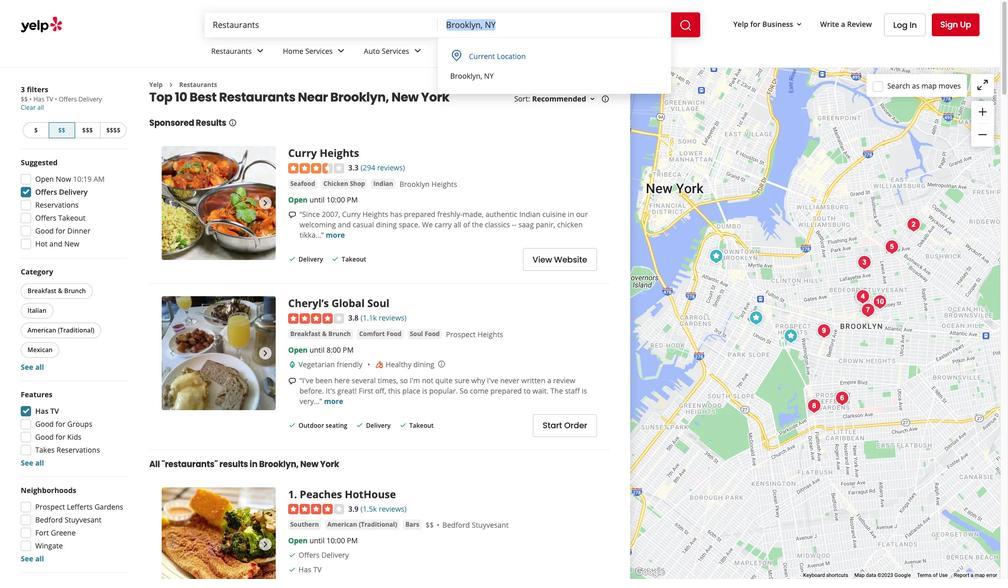 Task type: vqa. For each thing, say whether or not it's contained in the screenshot.
Estimates
no



Task type: describe. For each thing, give the bounding box(es) containing it.
healthy
[[386, 360, 412, 369]]

guacuco bed-stuy image
[[854, 252, 875, 273]]

until for cheryl's
[[309, 345, 325, 355]]

16 checkmark v2 image for outdoor seating
[[356, 421, 364, 430]]

16 checkmark v2 image for view
[[288, 255, 296, 263]]

prospect heights
[[446, 330, 503, 339]]

2 - from the left
[[514, 220, 517, 230]]

all for features
[[35, 458, 44, 468]]

1 horizontal spatial bedford stuyvesant
[[442, 521, 509, 530]]

0 horizontal spatial curry
[[288, 146, 317, 160]]

2 is from the left
[[582, 386, 587, 396]]

"since 2007, curry heights has prepared freshly-made, authentic indian cuisine in our welcoming and casual dining space. we carry all of the classics -- saag panir, chicken tikka…"
[[300, 209, 588, 240]]

search as map moves
[[887, 81, 961, 90]]

(294 reviews)
[[361, 163, 405, 173]]

sign up link
[[932, 13, 980, 36]]

good for good for groups
[[35, 419, 54, 429]]

write
[[820, 19, 839, 29]]

the
[[551, 386, 563, 396]]

as
[[912, 81, 920, 90]]

1 horizontal spatial american (traditional) button
[[325, 520, 399, 530]]

category
[[21, 267, 53, 277]]

next image for cheryl's
[[259, 347, 272, 360]]

in
[[910, 19, 917, 31]]

offers delivery inside group
[[35, 187, 88, 197]]

next image
[[259, 538, 272, 551]]

curry heights
[[288, 146, 359, 160]]

offers down now
[[35, 187, 57, 197]]

food for soul food
[[425, 330, 440, 338]]

1 vertical spatial 16 info v2 image
[[228, 119, 237, 127]]

american (traditional) button inside group
[[21, 323, 101, 338]]

southern
[[290, 521, 319, 529]]

cheryl's global soul link
[[288, 297, 389, 311]]

current
[[469, 51, 495, 61]]

cheryl's global soul image
[[781, 326, 801, 346]]

soul inside button
[[410, 330, 423, 338]]

16 checkmark v2 image for delivery
[[331, 255, 340, 263]]

hot and new
[[35, 239, 79, 249]]

seafood button
[[288, 179, 317, 189]]

for for business
[[750, 19, 761, 29]]

peaches hothouse image
[[852, 287, 873, 308]]

home services link
[[275, 37, 356, 67]]

16 healthy dining v2 image
[[375, 361, 383, 369]]

0 horizontal spatial breakfast & brunch button
[[21, 284, 93, 299]]

1 horizontal spatial stuyvesant
[[472, 521, 509, 530]]

in inside '"since 2007, curry heights has prepared freshly-made, authentic indian cuisine in our welcoming and casual dining space. we carry all of the classics -- saag panir, chicken tikka…"'
[[568, 209, 574, 219]]

indian inside '"since 2007, curry heights has prepared freshly-made, authentic indian cuisine in our welcoming and casual dining space. we carry all of the classics -- saag panir, chicken tikka…"'
[[519, 209, 541, 219]]

good for kids
[[35, 432, 82, 442]]

delivery inside group
[[59, 187, 88, 197]]

auto services
[[364, 46, 409, 56]]

classics
[[485, 220, 510, 230]]

open down suggested
[[35, 174, 54, 184]]

cheryl's global soul image
[[162, 297, 276, 411]]

all for category
[[35, 362, 44, 372]]

2007,
[[322, 209, 340, 219]]

brooklyn heights
[[399, 179, 457, 189]]

good for groups
[[35, 419, 92, 429]]

results
[[219, 459, 248, 470]]

space.
[[399, 220, 420, 230]]

10:00 for 3.3
[[327, 195, 345, 205]]

of inside '"since 2007, curry heights has prepared freshly-made, authentic indian cuisine in our welcoming and casual dining space. we carry all of the classics -- saag panir, chicken tikka…"'
[[463, 220, 470, 230]]

see all for prospect
[[21, 554, 44, 564]]

open until 8:00 pm
[[288, 345, 354, 355]]

2 vertical spatial tv
[[313, 565, 322, 575]]

our
[[576, 209, 588, 219]]

dining inside '"since 2007, curry heights has prepared freshly-made, authentic indian cuisine in our welcoming and casual dining space. we carry all of the classics -- saag panir, chicken tikka…"'
[[376, 220, 397, 230]]

10
[[175, 89, 187, 106]]

several
[[352, 376, 376, 385]]

group containing category
[[19, 267, 129, 373]]

comfort food
[[359, 330, 402, 338]]

wingate
[[35, 541, 63, 551]]

quite
[[435, 376, 453, 385]]

report a map error
[[954, 573, 997, 578]]

1 horizontal spatial american (traditional)
[[327, 521, 397, 529]]

1 horizontal spatial york
[[421, 89, 449, 106]]

2 vertical spatial takeout
[[409, 421, 434, 430]]

saag
[[518, 220, 534, 230]]

seating
[[326, 421, 347, 430]]

made,
[[463, 209, 484, 219]]

1 horizontal spatial new
[[300, 459, 318, 470]]

3.9 star rating image
[[288, 505, 344, 515]]

0 horizontal spatial soul
[[367, 297, 389, 311]]

1 vertical spatial tv
[[50, 406, 59, 416]]

more
[[440, 46, 458, 56]]

yelp for the yelp link
[[149, 80, 163, 89]]

cheryl's global soul
[[288, 297, 389, 311]]

freshly-
[[437, 209, 463, 219]]

0 vertical spatial brunch
[[64, 287, 86, 295]]

website
[[554, 254, 587, 266]]

previous image for cheryl's global soul
[[166, 347, 178, 360]]

zanmi image
[[832, 388, 853, 409]]

top
[[149, 89, 172, 106]]

delivery down american (traditional) link on the bottom left
[[322, 551, 349, 561]]

prepared inside "i've been here several times, so i'm not quite sure why i've never written a review before. it's great! first off, this place is popular. so come prepared to wait. the staff is very…"
[[490, 386, 522, 396]]

0 horizontal spatial bedford stuyvesant
[[35, 515, 101, 525]]

american (traditional) link
[[325, 520, 399, 530]]

casual
[[353, 220, 374, 230]]

for for dinner
[[56, 226, 65, 236]]

1 horizontal spatial curry heights image
[[706, 246, 727, 267]]

hot
[[35, 239, 48, 249]]

slideshow element for curry
[[162, 146, 276, 260]]

keyboard shortcuts button
[[803, 572, 848, 579]]

3 slideshow element from the top
[[162, 488, 276, 579]]

prospect lefferts gardens
[[35, 502, 123, 512]]

zoom in image
[[977, 106, 989, 118]]

written
[[521, 376, 545, 385]]

terms of use link
[[917, 573, 948, 578]]

mayfield image
[[814, 321, 834, 341]]

yelp for yelp for business
[[733, 19, 748, 29]]

breakfast & brunch for breakfast & brunch button to the bottom
[[290, 330, 351, 338]]

the
[[472, 220, 483, 230]]

1
[[288, 488, 294, 502]]

0 vertical spatial takeout
[[58, 213, 86, 223]]

offers inside 3 filters $$ • has tv • offers delivery clear all
[[59, 95, 77, 104]]

1 - from the left
[[512, 220, 514, 230]]

group containing suggested
[[18, 158, 129, 252]]

$$ inside 3 filters $$ • has tv • offers delivery clear all
[[21, 95, 28, 104]]

el jeffe image
[[858, 300, 879, 321]]

friendly
[[337, 360, 362, 369]]

soul food link
[[408, 329, 442, 339]]

for for groups
[[56, 419, 65, 429]]

see all button for has tv
[[21, 458, 44, 468]]

american (traditional) inside group
[[27, 326, 94, 335]]

16 chevron right v2 image
[[167, 81, 175, 89]]

16 chevron down v2 image
[[795, 20, 804, 28]]

open for 3.9
[[288, 536, 308, 546]]

delivery down the off,
[[366, 421, 391, 430]]

risbo image
[[804, 396, 825, 416]]

0 vertical spatial has tv
[[35, 406, 59, 416]]

reviews) for cheryl's global soul
[[379, 313, 407, 323]]

fort
[[35, 528, 49, 538]]

(1.5k
[[361, 504, 377, 514]]

map data ©2023 google
[[854, 573, 911, 578]]

more for been
[[324, 396, 343, 406]]

comfort food link
[[357, 329, 404, 339]]

brown butter image
[[853, 286, 873, 307]]

search
[[887, 81, 910, 90]]

has inside group
[[35, 406, 48, 416]]

all
[[149, 459, 160, 470]]

0 vertical spatial restaurants link
[[203, 37, 275, 67]]

1 vertical spatial restaurants link
[[179, 80, 217, 89]]

data
[[866, 573, 876, 578]]

start
[[543, 420, 562, 432]]

2 vertical spatial brooklyn,
[[259, 459, 299, 470]]

more for 2007,
[[326, 230, 345, 240]]

yelp link
[[149, 80, 163, 89]]

yelp for business button
[[729, 15, 808, 33]]

indian button
[[371, 179, 395, 189]]

write a review
[[820, 19, 872, 29]]

0 horizontal spatial stuyvesant
[[65, 515, 101, 525]]

groups
[[67, 419, 92, 429]]

map for moves
[[922, 81, 937, 90]]

reviews) for curry heights
[[377, 163, 405, 173]]

services for home services
[[305, 46, 333, 56]]

1 see all button from the top
[[21, 362, 44, 372]]

1 . peaches hothouse
[[288, 488, 396, 502]]

0 vertical spatial 16 info v2 image
[[601, 95, 610, 103]]

peaches hothouse image
[[162, 488, 276, 579]]

heights for curry heights
[[320, 146, 359, 160]]

$$ inside button
[[58, 126, 65, 135]]

1 vertical spatial brooklyn,
[[330, 89, 389, 106]]

suggested
[[21, 158, 58, 167]]

Near text field
[[446, 19, 663, 31]]

16 vegetarian v2 image
[[288, 361, 296, 369]]

good for good for kids
[[35, 432, 54, 442]]

slideshow element for cheryl's
[[162, 297, 276, 411]]

1 vertical spatial york
[[320, 459, 339, 470]]

lefferts
[[67, 502, 93, 512]]

0 horizontal spatial curry heights image
[[162, 146, 276, 260]]

fukurou brooklyn image
[[903, 214, 924, 235]]

3.8 link
[[348, 312, 359, 323]]

view
[[533, 254, 552, 266]]

©2023
[[878, 573, 893, 578]]

terms
[[917, 573, 932, 578]]

very…"
[[300, 396, 322, 406]]

brooklyn, ny
[[450, 71, 494, 81]]

yelp for business
[[733, 19, 793, 29]]

0 vertical spatial american
[[27, 326, 56, 335]]

to
[[524, 386, 531, 396]]

hothouse
[[345, 488, 396, 502]]

1 horizontal spatial offers delivery
[[299, 551, 349, 561]]

view website
[[533, 254, 587, 266]]

google
[[895, 573, 911, 578]]

next image for curry
[[259, 197, 272, 210]]

zoom out image
[[977, 129, 989, 141]]

2 vertical spatial pm
[[347, 536, 358, 546]]

"i've
[[300, 376, 313, 385]]

2 vertical spatial has
[[299, 565, 311, 575]]

takes reservations
[[35, 445, 100, 455]]



Task type: locate. For each thing, give the bounding box(es) containing it.
offers down southern button
[[299, 551, 320, 561]]

sign up
[[940, 19, 971, 31]]

0 vertical spatial offers delivery
[[35, 187, 88, 197]]

0 vertical spatial previous image
[[166, 197, 178, 210]]

tikka…"
[[300, 230, 324, 240]]

1 vertical spatial (traditional)
[[359, 521, 397, 529]]

16 checkmark v2 image
[[288, 255, 296, 263], [288, 421, 296, 430]]

map right as
[[922, 81, 937, 90]]

0 horizontal spatial food
[[386, 330, 402, 338]]

0 vertical spatial breakfast & brunch
[[27, 287, 86, 295]]

food up healthy dining
[[425, 330, 440, 338]]

off,
[[375, 386, 386, 396]]

american (traditional)
[[27, 326, 94, 335], [327, 521, 397, 529]]

for up good for kids on the bottom of page
[[56, 419, 65, 429]]

next image
[[259, 197, 272, 210], [259, 347, 272, 360]]

  text field
[[446, 19, 663, 31]]

heights up '3.3' link
[[320, 146, 359, 160]]

dining
[[376, 220, 397, 230], [413, 360, 434, 369]]

good for dinner
[[35, 226, 90, 236]]

delivery down open now 10:19 am
[[59, 187, 88, 197]]

takeout down place
[[409, 421, 434, 430]]

yelp left business at the right of page
[[733, 19, 748, 29]]

prospect inside group
[[35, 502, 65, 512]]

1 vertical spatial dining
[[413, 360, 434, 369]]

open until 10:00 pm
[[288, 195, 358, 205], [288, 536, 358, 546]]

home
[[283, 46, 303, 56]]

curry inside '"since 2007, curry heights has prepared freshly-made, authentic indian cuisine in our welcoming and casual dining space. we carry all of the classics -- saag panir, chicken tikka…"'
[[342, 209, 361, 219]]

(traditional) up mexican button in the left bottom of the page
[[58, 326, 94, 335]]

and inside '"since 2007, curry heights has prepared freshly-made, authentic indian cuisine in our welcoming and casual dining space. we carry all of the classics -- saag panir, chicken tikka…"'
[[338, 220, 351, 230]]

0 horizontal spatial american (traditional)
[[27, 326, 94, 335]]

new inside group
[[64, 239, 79, 249]]

previous image for curry heights
[[166, 197, 178, 210]]

all down mexican button in the left bottom of the page
[[35, 362, 44, 372]]

0 vertical spatial a
[[841, 19, 845, 29]]

16 speech v2 image left "since
[[288, 211, 296, 219]]

3.3 star rating image
[[288, 163, 344, 174]]

1 • from the left
[[29, 95, 32, 104]]

None field
[[213, 19, 430, 31], [446, 19, 663, 31], [446, 19, 663, 31]]

$$ button
[[49, 122, 75, 138]]

1 vertical spatial see all button
[[21, 458, 44, 468]]

group containing features
[[18, 390, 129, 469]]

google image
[[633, 566, 667, 579]]

more link
[[432, 37, 481, 67]]

0 vertical spatial brooklyn,
[[450, 71, 482, 81]]

0 horizontal spatial dining
[[376, 220, 397, 230]]

see all button down mexican button in the left bottom of the page
[[21, 362, 44, 372]]

has tv down southern button
[[299, 565, 322, 575]]

now
[[56, 174, 71, 184]]

breakfast & brunch button down category
[[21, 284, 93, 299]]

0 vertical spatial york
[[421, 89, 449, 106]]

soul food
[[410, 330, 440, 338]]

and inside group
[[49, 239, 62, 249]]

1 see from the top
[[21, 362, 33, 372]]

heights up i've
[[478, 330, 503, 339]]

$$ right bars button
[[426, 521, 434, 530]]

0 horizontal spatial 24 chevron down v2 image
[[254, 45, 266, 57]]

prospect for prospect heights
[[446, 330, 476, 339]]

3 previous image from the top
[[166, 538, 178, 551]]

see all down takes
[[21, 458, 44, 468]]

new up "peaches"
[[300, 459, 318, 470]]

has
[[33, 95, 44, 104], [35, 406, 48, 416], [299, 565, 311, 575]]

1 vertical spatial american (traditional)
[[327, 521, 397, 529]]

up
[[960, 19, 971, 31]]

0 horizontal spatial a
[[547, 376, 551, 385]]

write a review link
[[816, 15, 876, 33]]

1 until from the top
[[309, 195, 325, 205]]

& down hot and new
[[58, 287, 63, 295]]

times,
[[378, 376, 398, 385]]

prepared up we on the top left of page
[[404, 209, 435, 219]]

has tv down features
[[35, 406, 59, 416]]

services left 24 chevron down v2 icon
[[382, 46, 409, 56]]

3 see from the top
[[21, 554, 33, 564]]

3 good from the top
[[35, 432, 54, 442]]

2 slideshow element from the top
[[162, 297, 276, 411]]

map left error
[[975, 573, 985, 578]]

all inside '"since 2007, curry heights has prepared freshly-made, authentic indian cuisine in our welcoming and casual dining space. we carry all of the classics -- saag panir, chicken tikka…"'
[[454, 220, 461, 230]]

review
[[553, 376, 575, 385]]

$
[[34, 126, 38, 135]]

is
[[422, 386, 427, 396], [582, 386, 587, 396]]

italian
[[27, 306, 46, 315]]

buntopia image
[[882, 237, 902, 257]]

good up takes
[[35, 432, 54, 442]]

outdoor seating
[[299, 421, 347, 430]]

0 vertical spatial and
[[338, 220, 351, 230]]

authentic
[[486, 209, 517, 219]]

1 open until 10:00 pm from the top
[[288, 195, 358, 205]]

a for report
[[971, 573, 973, 578]]

outdoor
[[299, 421, 324, 430]]

see all button down takes
[[21, 458, 44, 468]]

indian down (294 reviews)
[[373, 179, 393, 188]]

has inside 3 filters $$ • has tv • offers delivery clear all
[[33, 95, 44, 104]]

2 services from the left
[[382, 46, 409, 56]]

.
[[294, 488, 297, 502]]

1 vertical spatial in
[[250, 459, 257, 470]]

bedford
[[35, 515, 63, 525], [442, 521, 470, 530]]

open for 3.3
[[288, 195, 308, 205]]

info icon image
[[438, 360, 446, 368], [438, 360, 446, 368]]

1 vertical spatial american (traditional) button
[[325, 520, 399, 530]]

open until 10:00 pm for 3.9
[[288, 536, 358, 546]]

24 marker v2 image
[[450, 49, 463, 62]]

chicken shop button
[[321, 179, 367, 189]]

a right write
[[841, 19, 845, 29]]

1 horizontal spatial prospect
[[446, 330, 476, 339]]

breakfast down 3.8 star rating image
[[290, 330, 321, 338]]

1 horizontal spatial 16 info v2 image
[[601, 95, 610, 103]]

it's
[[326, 386, 335, 396]]

open for 3.8
[[288, 345, 308, 355]]

1 vertical spatial map
[[975, 573, 985, 578]]

heights for brooklyn heights
[[432, 179, 457, 189]]

2 food from the left
[[425, 330, 440, 338]]

1 10:00 from the top
[[327, 195, 345, 205]]

reservations up offers takeout on the left of page
[[35, 200, 79, 210]]

breakfast & brunch for left breakfast & brunch button
[[27, 287, 86, 295]]

offers delivery
[[35, 187, 88, 197], [299, 551, 349, 561]]

0 horizontal spatial •
[[29, 95, 32, 104]]

for down offers takeout on the left of page
[[56, 226, 65, 236]]

24 chevron down v2 image for restaurants
[[254, 45, 266, 57]]

1 horizontal spatial and
[[338, 220, 351, 230]]

more link for been
[[324, 396, 343, 406]]

1 next image from the top
[[259, 197, 272, 210]]

peaches hothouse link
[[300, 488, 396, 502]]

more link down welcoming
[[326, 230, 345, 240]]

16 speech v2 image
[[288, 211, 296, 219], [288, 377, 296, 385]]

delivery inside 3 filters $$ • has tv • offers delivery clear all
[[78, 95, 102, 104]]

so
[[400, 376, 408, 385]]

1 vertical spatial more link
[[324, 396, 343, 406]]

16 info v2 image right results
[[228, 119, 237, 127]]

24 chevron down v2 image inside more link
[[460, 45, 473, 57]]

3.3 link
[[348, 162, 359, 173]]

until up vegetarian
[[309, 345, 325, 355]]

is right staff
[[582, 386, 587, 396]]

1 vertical spatial yelp
[[149, 80, 163, 89]]

2 see all from the top
[[21, 458, 44, 468]]

business categories element
[[203, 37, 980, 67]]

1 good from the top
[[35, 226, 54, 236]]

3 see all from the top
[[21, 554, 44, 564]]

brooklyn, down 24 marker v2 icon
[[450, 71, 482, 81]]

food down (1.1k reviews)
[[386, 330, 402, 338]]

2 vertical spatial slideshow element
[[162, 488, 276, 579]]

reservations
[[35, 200, 79, 210], [57, 445, 100, 455]]

0 vertical spatial has
[[33, 95, 44, 104]]

2 16 speech v2 image from the top
[[288, 377, 296, 385]]

brooklyn
[[399, 179, 430, 189]]

1 vertical spatial breakfast & brunch button
[[288, 329, 353, 339]]

• right clear all "link"
[[55, 95, 57, 104]]

$$ down the 3
[[21, 95, 28, 104]]

heights up casual
[[363, 209, 388, 219]]

reviews) right (1.5k
[[379, 504, 407, 514]]

tv inside 3 filters $$ • has tv • offers delivery clear all
[[46, 95, 53, 104]]

delivery up $$$
[[78, 95, 102, 104]]

16 info v2 image
[[601, 95, 610, 103], [228, 119, 237, 127]]

zaca cafe image
[[870, 292, 890, 312]]

location
[[497, 51, 526, 61]]

1 horizontal spatial brunch
[[328, 330, 351, 338]]

expand map image
[[977, 79, 989, 91]]

1 vertical spatial 16 speech v2 image
[[288, 377, 296, 385]]

1 horizontal spatial bedford
[[442, 521, 470, 530]]

slideshow element
[[162, 146, 276, 260], [162, 297, 276, 411], [162, 488, 276, 579]]

& for left breakfast & brunch button
[[58, 287, 63, 295]]

1 previous image from the top
[[166, 197, 178, 210]]

sure
[[455, 376, 469, 385]]

1 vertical spatial has
[[35, 406, 48, 416]]

open up 16 vegetarian v2 'icon'
[[288, 345, 308, 355]]

0 vertical spatial curry
[[288, 146, 317, 160]]

dinner
[[67, 226, 90, 236]]

a inside "i've been here several times, so i'm not quite sure why i've never written a review before. it's great! first off, this place is popular. so come prepared to wait. the staff is very…"
[[547, 376, 551, 385]]

brooklyn, right near
[[330, 89, 389, 106]]

breakfast for breakfast & brunch button to the bottom
[[290, 330, 321, 338]]

business
[[762, 19, 793, 29]]

3 24 chevron down v2 image from the left
[[460, 45, 473, 57]]

a for write
[[841, 19, 845, 29]]

log
[[893, 19, 908, 31]]

filters
[[27, 84, 48, 94]]

near
[[298, 89, 328, 106]]

0 vertical spatial of
[[463, 220, 470, 230]]

2 vertical spatial new
[[300, 459, 318, 470]]

10:19
[[73, 174, 92, 184]]

1 vertical spatial good
[[35, 419, 54, 429]]

$$$
[[82, 126, 93, 135]]

restaurants inside business categories element
[[211, 46, 252, 56]]

0 horizontal spatial (traditional)
[[58, 326, 94, 335]]

yelp inside button
[[733, 19, 748, 29]]

2 vertical spatial see all button
[[21, 554, 44, 564]]

1 horizontal spatial services
[[382, 46, 409, 56]]

chicken shop
[[323, 179, 365, 188]]

pm for heights
[[347, 195, 358, 205]]

group containing neighborhoods
[[18, 486, 129, 564]]

tv up "good for groups"
[[50, 406, 59, 416]]

16 checkmark v2 image for start
[[288, 421, 296, 430]]

reviews) up indian button at the top
[[377, 163, 405, 173]]

order
[[564, 420, 587, 432]]

1 16 speech v2 image from the top
[[288, 211, 296, 219]]

services right home
[[305, 46, 333, 56]]

vegetarian
[[299, 360, 335, 369]]

2 see all button from the top
[[21, 458, 44, 468]]

prepared inside '"since 2007, curry heights has prepared freshly-made, authentic indian cuisine in our welcoming and casual dining space. we carry all of the classics -- saag panir, chicken tikka…"'
[[404, 209, 435, 219]]

offers up the good for dinner
[[35, 213, 56, 223]]

pm for global
[[343, 345, 354, 355]]

breakfast down category
[[27, 287, 56, 295]]

& up 'open until 8:00 pm'
[[322, 330, 327, 338]]

1 vertical spatial of
[[933, 573, 938, 578]]

2 horizontal spatial new
[[391, 89, 419, 106]]

offers delivery down southern button
[[299, 551, 349, 561]]

1 vertical spatial breakfast
[[290, 330, 321, 338]]

bedford stuyvesant
[[35, 515, 101, 525], [442, 521, 509, 530]]

all for neighborhoods
[[35, 554, 44, 564]]

breakfast & brunch button up 'open until 8:00 pm'
[[288, 329, 353, 339]]

8:00
[[327, 345, 341, 355]]

1 24 chevron down v2 image from the left
[[254, 45, 266, 57]]

3 see all button from the top
[[21, 554, 44, 564]]

1 horizontal spatial food
[[425, 330, 440, 338]]

0 vertical spatial yelp
[[733, 19, 748, 29]]

american (traditional) up the mexican
[[27, 326, 94, 335]]

(1.1k
[[361, 313, 377, 323]]

home services
[[283, 46, 333, 56]]

heights
[[320, 146, 359, 160], [432, 179, 457, 189], [363, 209, 388, 219], [478, 330, 503, 339]]

1 slideshow element from the top
[[162, 146, 276, 260]]

open
[[35, 174, 54, 184], [288, 195, 308, 205], [288, 345, 308, 355], [288, 536, 308, 546]]

1 horizontal spatial breakfast & brunch
[[290, 330, 351, 338]]

of
[[463, 220, 470, 230], [933, 573, 938, 578]]

2 next image from the top
[[259, 347, 272, 360]]

1 horizontal spatial american
[[327, 521, 357, 529]]

0 horizontal spatial brunch
[[64, 287, 86, 295]]

0 vertical spatial new
[[391, 89, 419, 106]]

pm right 8:00
[[343, 345, 354, 355]]

1 food from the left
[[386, 330, 402, 338]]

indian up saag
[[519, 209, 541, 219]]

2 horizontal spatial brooklyn,
[[450, 71, 482, 81]]

before.
[[300, 386, 324, 396]]

1 horizontal spatial of
[[933, 573, 938, 578]]

breakfast for left breakfast & brunch button
[[27, 287, 56, 295]]

3.8 star rating image
[[288, 313, 344, 324]]

services for auto services
[[382, 46, 409, 56]]

16 speech v2 image for "i've
[[288, 377, 296, 385]]

0 vertical spatial 16 speech v2 image
[[288, 211, 296, 219]]

until up "since
[[309, 195, 325, 205]]

2 good from the top
[[35, 419, 54, 429]]

greene
[[51, 528, 76, 538]]

1 vertical spatial 10:00
[[327, 536, 345, 546]]

2 open until 10:00 pm from the top
[[288, 536, 358, 546]]

2 vertical spatial reviews)
[[379, 504, 407, 514]]

prepared down never
[[490, 386, 522, 396]]

(traditional) down (1.5k reviews)
[[359, 521, 397, 529]]

1 vertical spatial american
[[327, 521, 357, 529]]

"i've been here several times, so i'm not quite sure why i've never written a review before. it's great! first off, this place is popular. so come prepared to wait. the staff is very…"
[[300, 376, 587, 406]]

(294
[[361, 163, 375, 173]]

Find text field
[[213, 19, 430, 31]]

2 24 chevron down v2 image from the left
[[335, 45, 347, 57]]

a up the the
[[547, 376, 551, 385]]

offers delivery down now
[[35, 187, 88, 197]]

until for curry
[[309, 195, 325, 205]]

1 is from the left
[[422, 386, 427, 396]]

yelp left '16 chevron right v2' icon
[[149, 80, 163, 89]]

indian inside button
[[373, 179, 393, 188]]

0 horizontal spatial of
[[463, 220, 470, 230]]

more link for 2007,
[[326, 230, 345, 240]]

good for good for dinner
[[35, 226, 54, 236]]

10:00 up 2007,
[[327, 195, 345, 205]]

16 checkmark v2 image for offers delivery
[[288, 566, 296, 574]]

1 vertical spatial next image
[[259, 347, 272, 360]]

1 horizontal spatial prepared
[[490, 386, 522, 396]]

2 • from the left
[[55, 95, 57, 104]]

0 horizontal spatial &
[[58, 287, 63, 295]]

1 horizontal spatial yelp
[[733, 19, 748, 29]]

16 speech v2 image left "i've
[[288, 377, 296, 385]]

see all button for prospect lefferts gardens
[[21, 554, 44, 564]]

1 vertical spatial see all
[[21, 458, 44, 468]]

all right 'clear'
[[37, 103, 44, 112]]

0 vertical spatial reservations
[[35, 200, 79, 210]]

None search field
[[204, 12, 702, 37]]

for inside button
[[750, 19, 761, 29]]

3 until from the top
[[309, 536, 325, 546]]

1 services from the left
[[305, 46, 333, 56]]

24 chevron down v2 image inside home services link
[[335, 45, 347, 57]]

american up the mexican
[[27, 326, 56, 335]]

1 see all from the top
[[21, 362, 44, 372]]

2 previous image from the top
[[166, 347, 178, 360]]

2 see from the top
[[21, 458, 33, 468]]

more down welcoming
[[326, 230, 345, 240]]

pm down the shop at top
[[347, 195, 358, 205]]

0 horizontal spatial american
[[27, 326, 56, 335]]

2 horizontal spatial $$
[[426, 521, 434, 530]]

see for prospect lefferts gardens
[[21, 554, 33, 564]]

for for kids
[[56, 432, 65, 442]]

0 horizontal spatial $$
[[21, 95, 28, 104]]

view website link
[[523, 248, 597, 271]]

has down southern button
[[299, 565, 311, 575]]

current location
[[469, 51, 526, 61]]

0 vertical spatial american (traditional)
[[27, 326, 94, 335]]

dining down "has"
[[376, 220, 397, 230]]

2 16 checkmark v2 image from the top
[[288, 421, 296, 430]]

16 checkmark v2 image left the outdoor on the left bottom of the page
[[288, 421, 296, 430]]

brunch up 8:00
[[328, 330, 351, 338]]

all inside 3 filters $$ • has tv • offers delivery clear all
[[37, 103, 44, 112]]

1 16 checkmark v2 image from the top
[[288, 255, 296, 263]]

brunch
[[64, 287, 86, 295], [328, 330, 351, 338]]

2 until from the top
[[309, 345, 325, 355]]

has tv
[[35, 406, 59, 416], [299, 565, 322, 575]]

1 vertical spatial more
[[324, 396, 343, 406]]

16 checkmark v2 image
[[331, 255, 340, 263], [356, 421, 364, 430], [399, 421, 407, 430], [288, 552, 296, 560], [288, 566, 296, 574]]

previous image
[[166, 197, 178, 210], [166, 347, 178, 360], [166, 538, 178, 551]]

until
[[309, 195, 325, 205], [309, 345, 325, 355], [309, 536, 325, 546]]

24 chevron down v2 image
[[411, 45, 424, 57]]

map region
[[548, 51, 1008, 579]]

i've
[[487, 376, 498, 385]]

prospect right soul food link
[[446, 330, 476, 339]]

0 vertical spatial dining
[[376, 220, 397, 230]]

takeout up dinner
[[58, 213, 86, 223]]

1 horizontal spatial $$
[[58, 126, 65, 135]]

open until 10:00 pm down southern button
[[288, 536, 358, 546]]

heights right brooklyn
[[432, 179, 457, 189]]

0 horizontal spatial brooklyn,
[[259, 459, 299, 470]]

food for comfort food
[[386, 330, 402, 338]]

search image
[[680, 19, 692, 31]]

none field find
[[213, 19, 430, 31]]

24 chevron down v2 image for more
[[460, 45, 473, 57]]

for left business at the right of page
[[750, 19, 761, 29]]

0 horizontal spatial prospect
[[35, 502, 65, 512]]

for
[[750, 19, 761, 29], [56, 226, 65, 236], [56, 419, 65, 429], [56, 432, 65, 442]]

curry heights image
[[162, 146, 276, 260], [706, 246, 727, 267]]

10:00
[[327, 195, 345, 205], [327, 536, 345, 546]]

heights inside '"since 2007, curry heights has prepared freshly-made, authentic indian cuisine in our welcoming and casual dining space. we carry all of the classics -- saag panir, chicken tikka…"'
[[363, 209, 388, 219]]

all down "freshly-"
[[454, 220, 461, 230]]

brooklyn, inside brooklyn, ny link
[[450, 71, 482, 81]]

0 vertical spatial more
[[326, 230, 345, 240]]

for down "good for groups"
[[56, 432, 65, 442]]

see for has tv
[[21, 458, 33, 468]]

16 speech v2 image for "since
[[288, 211, 296, 219]]

(1.1k reviews) link
[[361, 312, 407, 323]]

has down features
[[35, 406, 48, 416]]

bedford inside group
[[35, 515, 63, 525]]

0 horizontal spatial prepared
[[404, 209, 435, 219]]

0 vertical spatial 16 checkmark v2 image
[[288, 255, 296, 263]]

place
[[402, 386, 420, 396]]

10:00 for 3.9
[[327, 536, 345, 546]]

delivery down tikka…"
[[299, 255, 323, 264]]

comfort food button
[[357, 329, 404, 339]]

& inside group
[[58, 287, 63, 295]]

0 vertical spatial &
[[58, 287, 63, 295]]

we
[[422, 220, 433, 230]]

bars button
[[403, 520, 421, 530]]

2 vertical spatial a
[[971, 573, 973, 578]]

brunch down hot and new
[[64, 287, 86, 295]]

10:00 down american (traditional) link on the bottom left
[[327, 536, 345, 546]]

0 vertical spatial tv
[[46, 95, 53, 104]]

16 info v2 image down business categories element
[[601, 95, 610, 103]]

3.9 link
[[348, 503, 359, 515]]

0 horizontal spatial and
[[49, 239, 62, 249]]

see all down mexican button in the left bottom of the page
[[21, 362, 44, 372]]

soul up healthy dining
[[410, 330, 423, 338]]

american (traditional) button up the mexican
[[21, 323, 101, 338]]

1 vertical spatial new
[[64, 239, 79, 249]]

1 vertical spatial has tv
[[299, 565, 322, 575]]

3.3
[[348, 163, 359, 173]]

see all for has
[[21, 458, 44, 468]]

open until 10:00 pm for 3.3
[[288, 195, 358, 205]]

york down more
[[421, 89, 449, 106]]

group
[[971, 101, 994, 147], [18, 158, 129, 252], [19, 267, 129, 373], [18, 390, 129, 469], [18, 486, 129, 564]]

1 horizontal spatial takeout
[[342, 255, 366, 264]]

a
[[841, 19, 845, 29], [547, 376, 551, 385], [971, 573, 973, 578]]

24 chevron down v2 image for home services
[[335, 45, 347, 57]]

2 10:00 from the top
[[327, 536, 345, 546]]

1 vertical spatial prospect
[[35, 502, 65, 512]]

0 horizontal spatial is
[[422, 386, 427, 396]]

reservations down kids
[[57, 445, 100, 455]]

restaurants link
[[203, 37, 275, 67], [179, 80, 217, 89]]

prospect down "neighborhoods"
[[35, 502, 65, 512]]

stuyvesant
[[65, 515, 101, 525], [472, 521, 509, 530]]

map for error
[[975, 573, 985, 578]]

not
[[422, 376, 433, 385]]

& for breakfast & brunch button to the bottom
[[322, 330, 327, 338]]

brooklyn, up "1"
[[259, 459, 299, 470]]

breakfast & brunch inside group
[[27, 287, 86, 295]]

0 vertical spatial next image
[[259, 197, 272, 210]]

error
[[986, 573, 997, 578]]

open down southern button
[[288, 536, 308, 546]]

heights for prospect heights
[[478, 330, 503, 339]]

prospect for prospect lefferts gardens
[[35, 502, 65, 512]]

24 chevron down v2 image
[[254, 45, 266, 57], [335, 45, 347, 57], [460, 45, 473, 57]]

see all button down wingate
[[21, 554, 44, 564]]

open down seafood button
[[288, 195, 308, 205]]

bogota latin bistro image
[[746, 308, 767, 328]]

1 vertical spatial reservations
[[57, 445, 100, 455]]

york up "peaches"
[[320, 459, 339, 470]]

• down filters
[[29, 95, 32, 104]]

tv down southern button
[[313, 565, 322, 575]]

reviews) up comfort food
[[379, 313, 407, 323]]

0 vertical spatial (traditional)
[[58, 326, 94, 335]]

mexican button
[[21, 343, 59, 358]]

1 vertical spatial brunch
[[328, 330, 351, 338]]

24 chevron down v2 image left home
[[254, 45, 266, 57]]

3 filters $$ • has tv • offers delivery clear all
[[21, 84, 102, 112]]



